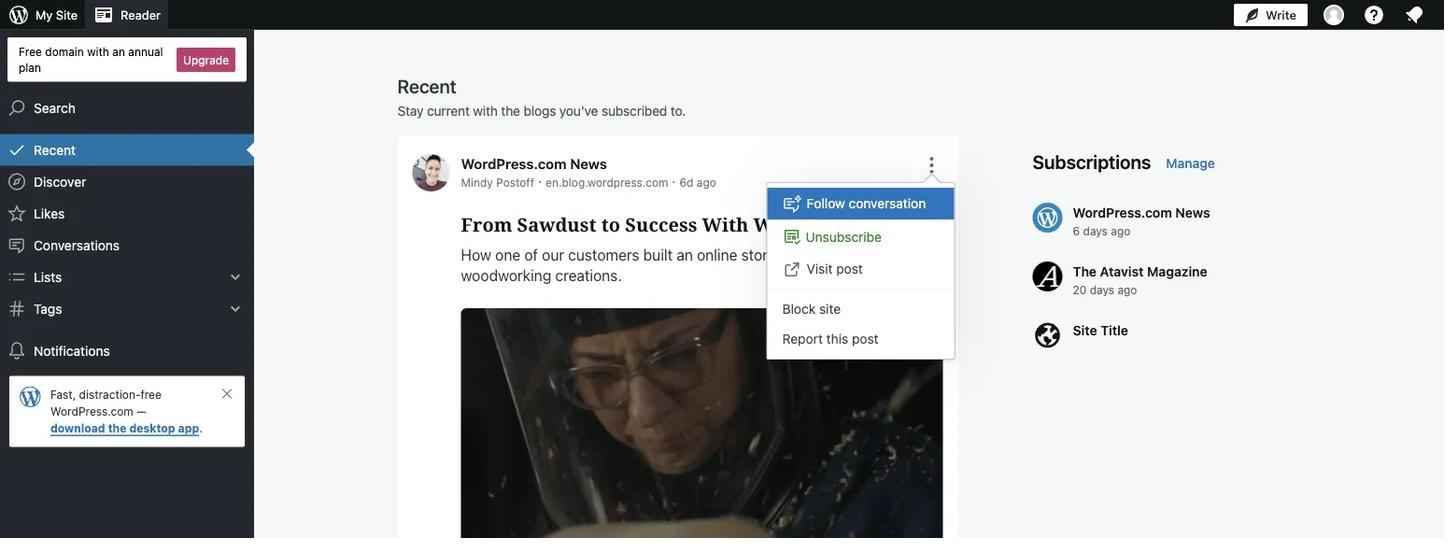 Task type: locate. For each thing, give the bounding box(es) containing it.
ago inside wordpress.com news 6 days ago
[[1111, 224, 1130, 237]]

follow
[[807, 195, 845, 211]]

1 horizontal spatial an
[[677, 246, 693, 264]]

built
[[643, 246, 673, 264]]

download
[[50, 422, 105, 435]]

1 vertical spatial post
[[852, 331, 879, 347]]

tags
[[34, 301, 62, 316]]

post inside report this post button
[[852, 331, 879, 347]]

discover
[[34, 174, 86, 189]]

mindy
[[461, 176, 493, 189]]

for
[[780, 246, 798, 264]]

1 vertical spatial recent
[[34, 142, 76, 157]]

· down wordpress.com news link
[[538, 173, 542, 189]]

0 vertical spatial days
[[1083, 224, 1108, 237]]

magazine
[[1147, 263, 1207, 279]]

1 horizontal spatial recent
[[397, 75, 456, 97]]

from sawdust to success with wordpress.com link
[[461, 211, 943, 238]]

1 horizontal spatial ·
[[672, 173, 676, 189]]

site
[[819, 301, 841, 316]]

toggle menu image
[[921, 154, 943, 177]]

0 vertical spatial site
[[56, 8, 78, 22]]

news inside wordpress.com news 6 days ago
[[1175, 205, 1210, 220]]

recent up stay
[[397, 75, 456, 97]]

ago inside wordpress.com news mindy postoff · en.blog.wordpress.com · 6d ago
[[697, 176, 716, 189]]

wordpress.com up download
[[50, 405, 133, 418]]

1 horizontal spatial with
[[473, 103, 498, 119]]

0 vertical spatial news
[[570, 156, 607, 172]]

0 vertical spatial post
[[836, 261, 863, 276]]

·
[[538, 173, 542, 189], [672, 173, 676, 189]]

of
[[524, 246, 538, 264]]

wordpress.com
[[461, 156, 566, 172], [1073, 205, 1172, 220], [753, 212, 901, 237], [50, 405, 133, 418]]

report this post button
[[767, 324, 954, 354]]

· left 6d
[[672, 173, 676, 189]]

keyboard_arrow_down image
[[226, 268, 245, 286]]

recent inside recent stay current with the blogs you've subscribed to.
[[397, 75, 456, 97]]

my
[[35, 8, 53, 22]]

0 horizontal spatial site
[[56, 8, 78, 22]]

with right domain
[[87, 45, 109, 58]]

write link
[[1234, 0, 1308, 30]]

1 vertical spatial an
[[677, 246, 693, 264]]

1 vertical spatial days
[[1090, 283, 1114, 296]]

0 vertical spatial recent
[[397, 75, 456, 97]]

post inside the visit post 'button'
[[836, 261, 863, 276]]

wordpress.com up 6
[[1073, 205, 1172, 220]]

this
[[826, 331, 848, 347]]

menu containing follow conversation
[[767, 183, 954, 359]]

from sawdust to success with wordpress.com how one of our customers built an online store for her woodworking creations.
[[461, 212, 901, 284]]

distraction-
[[79, 388, 140, 401]]

manage link
[[1166, 154, 1215, 173]]

1 horizontal spatial news
[[1175, 205, 1210, 220]]

wordpress.com down the follow
[[753, 212, 901, 237]]

to
[[601, 212, 620, 237]]

post right visit
[[836, 261, 863, 276]]

1 vertical spatial news
[[1175, 205, 1210, 220]]

news inside wordpress.com news mindy postoff · en.blog.wordpress.com · 6d ago
[[570, 156, 607, 172]]

0 vertical spatial with
[[87, 45, 109, 58]]

the left blogs at left top
[[501, 103, 520, 119]]

1 vertical spatial site
[[1073, 322, 1097, 338]]

an right built
[[677, 246, 693, 264]]

conversation
[[849, 195, 926, 211]]

wordpress.com news mindy postoff · en.blog.wordpress.com · 6d ago
[[461, 156, 716, 189]]

from sawdust to success with wordpress.com main content
[[397, 74, 1302, 538]]

ago inside the atavist magazine 20 days ago
[[1118, 283, 1137, 296]]

0 vertical spatial an
[[112, 45, 125, 58]]

mindy postoff image
[[412, 154, 450, 191]]

reader link
[[85, 0, 168, 30]]

recent for recent stay current with the blogs you've subscribed to.
[[397, 75, 456, 97]]

wordpress.com up postoff
[[461, 156, 566, 172]]

6d ago link
[[679, 176, 716, 189]]

0 horizontal spatial ·
[[538, 173, 542, 189]]

site right my
[[56, 8, 78, 22]]

search
[[34, 100, 76, 115]]

site left title
[[1073, 322, 1097, 338]]

0 horizontal spatial the
[[108, 422, 126, 435]]

recent link
[[0, 134, 254, 166]]

2 vertical spatial ago
[[1118, 283, 1137, 296]]

blogs
[[524, 103, 556, 119]]

0 horizontal spatial an
[[112, 45, 125, 58]]

wordpress.com news link
[[461, 156, 607, 172]]

1 vertical spatial with
[[473, 103, 498, 119]]

manage your notifications image
[[1403, 4, 1425, 26]]

news up en.blog.wordpress.com
[[570, 156, 607, 172]]

days inside wordpress.com news 6 days ago
[[1083, 224, 1108, 237]]

1 vertical spatial the
[[108, 422, 126, 435]]

notifications link
[[0, 335, 254, 367]]

follow conversation
[[807, 195, 926, 211]]

ago up atavist
[[1111, 224, 1130, 237]]

news down manage link
[[1175, 205, 1210, 220]]

ago right 6d
[[697, 176, 716, 189]]

0 vertical spatial ago
[[697, 176, 716, 189]]

2 · from the left
[[672, 173, 676, 189]]

news for ago
[[1175, 205, 1210, 220]]

post
[[836, 261, 863, 276], [852, 331, 879, 347]]

1 horizontal spatial site
[[1073, 322, 1097, 338]]

1 horizontal spatial the
[[501, 103, 520, 119]]

likes link
[[0, 198, 254, 229]]

visit post button
[[767, 253, 954, 285]]

site title link
[[1033, 320, 1285, 352]]

an left annual
[[112, 45, 125, 58]]

write
[[1266, 8, 1296, 22]]

wordpress.com inside wordpress.com news 6 days ago
[[1073, 205, 1172, 220]]

tooltip
[[757, 173, 955, 360]]

site
[[56, 8, 78, 22], [1073, 322, 1097, 338]]

discover link
[[0, 166, 254, 198]]

days right 6
[[1083, 224, 1108, 237]]

1 vertical spatial ago
[[1111, 224, 1130, 237]]

20
[[1073, 283, 1087, 296]]

menu
[[767, 183, 954, 359]]

recent up discover at the top of page
[[34, 142, 76, 157]]

days right 20
[[1090, 283, 1114, 296]]

—
[[137, 405, 146, 418]]

the down distraction-
[[108, 422, 126, 435]]

likes
[[34, 206, 65, 221]]

0 horizontal spatial with
[[87, 45, 109, 58]]

subscribed to.
[[602, 103, 686, 119]]

0 horizontal spatial recent
[[34, 142, 76, 157]]

recent
[[397, 75, 456, 97], [34, 142, 76, 157]]

sawdust
[[517, 212, 596, 237]]

days
[[1083, 224, 1108, 237], [1090, 283, 1114, 296]]

with
[[87, 45, 109, 58], [473, 103, 498, 119]]

notifications
[[34, 343, 110, 358]]

0 horizontal spatial news
[[570, 156, 607, 172]]

the
[[501, 103, 520, 119], [108, 422, 126, 435]]

days inside the atavist magazine 20 days ago
[[1090, 283, 1114, 296]]

0 vertical spatial the
[[501, 103, 520, 119]]

visit
[[807, 261, 833, 276]]

you've
[[559, 103, 598, 119]]

with
[[702, 212, 749, 237]]

with right current
[[473, 103, 498, 119]]

post right the this
[[852, 331, 879, 347]]

ago down atavist
[[1118, 283, 1137, 296]]



Task type: vqa. For each thing, say whether or not it's contained in the screenshot.
progress bar
no



Task type: describe. For each thing, give the bounding box(es) containing it.
subscriptions
[[1033, 150, 1151, 172]]

title
[[1101, 322, 1128, 338]]

report
[[782, 331, 823, 347]]

.
[[199, 422, 202, 435]]

6
[[1073, 224, 1080, 237]]

woodworking creations.
[[461, 267, 622, 284]]

recent stay current with the blogs you've subscribed to.
[[397, 75, 686, 119]]

plan
[[19, 61, 41, 74]]

help image
[[1363, 4, 1385, 26]]

reader
[[121, 8, 161, 22]]

my site
[[35, 8, 78, 22]]

6d
[[679, 176, 693, 189]]

domain
[[45, 45, 84, 58]]

conversations
[[34, 237, 120, 253]]

the atavist magazine 20 days ago
[[1073, 263, 1207, 296]]

en.blog.wordpress.com
[[546, 176, 668, 189]]

the
[[1073, 263, 1097, 279]]

desktop
[[129, 422, 175, 435]]

wordpress.com news 6 days ago
[[1073, 205, 1210, 237]]

fast,
[[50, 388, 76, 401]]

wordpress.com inside wordpress.com news mindy postoff · en.blog.wordpress.com · 6d ago
[[461, 156, 566, 172]]

en.blog.wordpress.com link
[[546, 176, 668, 189]]

site title
[[1073, 322, 1128, 338]]

with inside free domain with an annual plan
[[87, 45, 109, 58]]

with inside recent stay current with the blogs you've subscribed to.
[[473, 103, 498, 119]]

current
[[427, 103, 470, 119]]

block
[[782, 301, 816, 316]]

how
[[461, 246, 491, 264]]

mindy postoff link
[[461, 176, 534, 189]]

my profile image
[[1324, 5, 1344, 25]]

unsubscribe
[[806, 229, 882, 244]]

menu inside tooltip
[[767, 183, 954, 359]]

an inside from sawdust to success with wordpress.com how one of our customers built an online store for her woodworking creations.
[[677, 246, 693, 264]]

app
[[178, 422, 199, 435]]

an inside free domain with an annual plan
[[112, 45, 125, 58]]

keyboard_arrow_down image
[[226, 299, 245, 318]]

online
[[697, 246, 737, 264]]

visit post
[[807, 261, 863, 276]]

news for ·
[[570, 156, 607, 172]]

wordpress.com inside from sawdust to success with wordpress.com how one of our customers built an online store for her woodworking creations.
[[753, 212, 901, 237]]

upgrade button
[[177, 47, 235, 72]]

block site
[[782, 301, 841, 316]]

block site button
[[767, 293, 954, 324]]

postoff
[[496, 176, 534, 189]]

unsubscribe button
[[767, 220, 954, 253]]

follow conversation button
[[767, 188, 954, 220]]

tags link
[[0, 293, 254, 325]]

dismiss image
[[220, 386, 234, 401]]

site inside 'link'
[[56, 8, 78, 22]]

free domain with an annual plan
[[19, 45, 163, 74]]

conversations link
[[0, 229, 254, 261]]

manage
[[1166, 156, 1215, 171]]

our
[[542, 246, 564, 264]]

recent for recent
[[34, 142, 76, 157]]

stay
[[397, 103, 423, 119]]

free
[[19, 45, 42, 58]]

upgrade
[[183, 53, 229, 66]]

my site link
[[0, 0, 85, 30]]

from
[[461, 212, 512, 237]]

customers
[[568, 246, 639, 264]]

wordpress.com inside fast, distraction-free wordpress.com — download the desktop app .
[[50, 405, 133, 418]]

fast, distraction-free wordpress.com — download the desktop app .
[[50, 388, 202, 435]]

success
[[625, 212, 697, 237]]

tooltip containing follow conversation
[[757, 173, 955, 360]]

one
[[495, 246, 520, 264]]

the inside recent stay current with the blogs you've subscribed to.
[[501, 103, 520, 119]]

lists
[[34, 269, 62, 285]]

report this post
[[782, 331, 879, 347]]

site inside from sawdust to success with wordpress.com main content
[[1073, 322, 1097, 338]]

annual
[[128, 45, 163, 58]]

lists link
[[0, 261, 254, 293]]

the inside fast, distraction-free wordpress.com — download the desktop app .
[[108, 422, 126, 435]]

search link
[[0, 92, 254, 124]]

free
[[140, 388, 161, 401]]

her
[[802, 246, 824, 264]]

store
[[741, 246, 776, 264]]

atavist
[[1100, 263, 1144, 279]]

1 · from the left
[[538, 173, 542, 189]]



